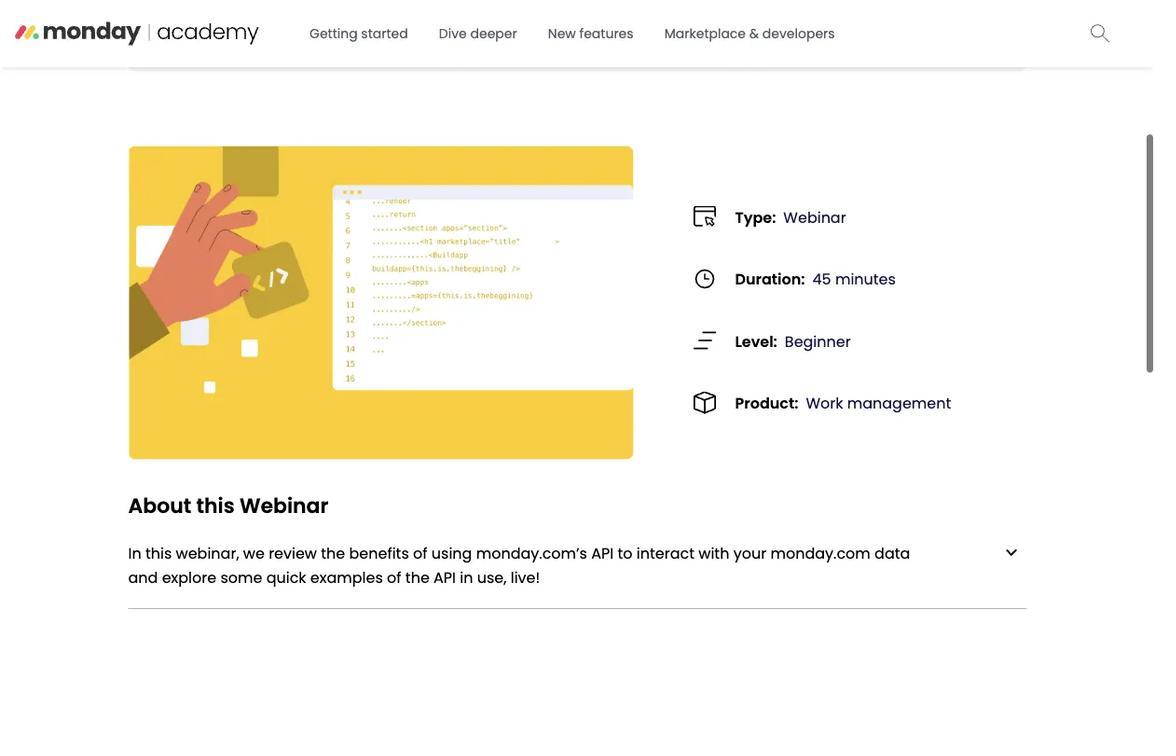 Task type: describe. For each thing, give the bounding box(es) containing it.
level: beginner
[[735, 330, 851, 351]]

not
[[319, 7, 345, 28]]

getting started
[[310, 24, 408, 42]]

type:
[[735, 207, 776, 228]]

product: work management
[[735, 392, 952, 413]]

to
[[618, 542, 633, 563]]

0 horizontal spatial the
[[321, 542, 345, 563]]

dive
[[439, 24, 467, 42]]

&
[[750, 24, 759, 42]]

start now link
[[737, 0, 845, 37]]

some
[[220, 567, 262, 588]]

beginner
[[785, 330, 851, 351]]

in this webinar, we review the benefits of using monday.com's api to interact with your monday.com data and explore some quick examples of the api in use, live!
[[128, 542, 911, 588]]

45
[[813, 269, 832, 290]]

using
[[432, 542, 472, 563]]

search logo image
[[1091, 24, 1111, 42]]

examples
[[310, 567, 383, 588]]

explore
[[162, 567, 217, 588]]

review
[[269, 542, 317, 563]]

0 vertical spatial webinar
[[784, 207, 847, 228]]

product:
[[735, 392, 799, 413]]

start
[[756, 7, 791, 28]]

and
[[128, 567, 158, 588]]

new features link
[[537, 17, 645, 50]]

1 horizontal spatial the
[[406, 567, 430, 588]]

1 vertical spatial webinar
[[240, 491, 329, 520]]

your
[[734, 542, 767, 563]]

getting started link
[[298, 17, 419, 50]]

about this webinar
[[128, 491, 329, 520]]

benefits
[[349, 542, 409, 563]]

developers
[[763, 24, 835, 42]]

duration: 45 minutes
[[735, 269, 896, 290]]

academy logo image
[[14, 15, 277, 47]]

new
[[548, 24, 576, 42]]

monday.com
[[771, 542, 871, 563]]

monday.com's
[[476, 542, 588, 563]]

we
[[243, 542, 265, 563]]

this for in
[[145, 542, 172, 563]]

now
[[795, 7, 826, 28]]

this for about
[[196, 491, 235, 520]]

new features
[[548, 24, 634, 42]]

not enrolled
[[319, 7, 409, 28]]

minutes
[[836, 269, 896, 290]]



Task type: locate. For each thing, give the bounding box(es) containing it.
0 horizontal spatial webinar
[[240, 491, 329, 520]]

0 vertical spatial api
[[592, 542, 614, 563]]

0 vertical spatial of
[[413, 542, 428, 563]]

duration:
[[735, 269, 805, 290]]

use,
[[477, 567, 507, 588]]

api left in
[[434, 567, 456, 588]]

type: webinar
[[735, 207, 847, 228]]

this
[[196, 491, 235, 520], [145, 542, 172, 563]]

this right in
[[145, 542, 172, 563]]

0 vertical spatial the
[[321, 542, 345, 563]]

marketplace
[[665, 24, 746, 42]]

1 vertical spatial of
[[387, 567, 402, 588]]

features
[[580, 24, 634, 42]]

1 vertical spatial this
[[145, 542, 172, 563]]

0 vertical spatial this
[[196, 491, 235, 520]]

webinar up review
[[240, 491, 329, 520]]

0 horizontal spatial of
[[387, 567, 402, 588]]

monday.com logo image
[[1006, 549, 1018, 556]]

of left the using in the bottom of the page
[[413, 542, 428, 563]]

api
[[592, 542, 614, 563], [434, 567, 456, 588]]

live!
[[511, 567, 540, 588]]

this inside the in this webinar, we review the benefits of using monday.com's api to interact with your monday.com data and explore some quick examples of the api in use, live!
[[145, 542, 172, 563]]

start now
[[756, 7, 826, 28]]

the up "examples"
[[321, 542, 345, 563]]

0 horizontal spatial api
[[434, 567, 456, 588]]

getting
[[310, 24, 358, 42]]

interact
[[637, 542, 695, 563]]

about
[[128, 491, 191, 520]]

marketplace & developers link
[[654, 17, 847, 50]]

in
[[460, 567, 473, 588]]

webinar,
[[176, 542, 239, 563]]

1 horizontal spatial this
[[196, 491, 235, 520]]

1 vertical spatial the
[[406, 567, 430, 588]]

work
[[806, 392, 844, 413]]

of down benefits
[[387, 567, 402, 588]]

of
[[413, 542, 428, 563], [387, 567, 402, 588]]

dive deeper
[[439, 24, 517, 42]]

1 vertical spatial api
[[434, 567, 456, 588]]

level:
[[735, 330, 778, 351]]

management
[[848, 392, 952, 413]]

0 horizontal spatial this
[[145, 542, 172, 563]]

quick
[[266, 567, 306, 588]]

deeper
[[471, 24, 517, 42]]

dive deeper link
[[428, 17, 529, 50]]

the down benefits
[[406, 567, 430, 588]]

webinar right type:
[[784, 207, 847, 228]]

started
[[361, 24, 408, 42]]

1 horizontal spatial api
[[592, 542, 614, 563]]

data
[[875, 542, 911, 563]]

api left to
[[592, 542, 614, 563]]

with
[[699, 542, 730, 563]]

webinar
[[784, 207, 847, 228], [240, 491, 329, 520]]

enrolled
[[349, 7, 409, 28]]

in
[[128, 542, 141, 563]]

marketplace & developers
[[665, 24, 835, 42]]

1 horizontal spatial webinar
[[784, 207, 847, 228]]

1 horizontal spatial of
[[413, 542, 428, 563]]

this up webinar,
[[196, 491, 235, 520]]

the
[[321, 542, 345, 563], [406, 567, 430, 588]]



Task type: vqa. For each thing, say whether or not it's contained in the screenshot.


